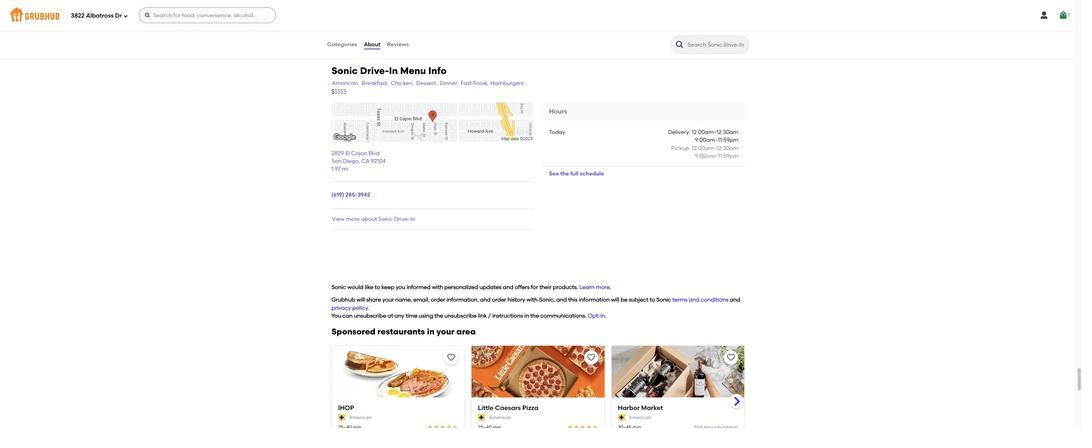 Task type: describe. For each thing, give the bounding box(es) containing it.
svg image inside 1 button
[[1059, 11, 1069, 20]]

0 horizontal spatial in
[[389, 65, 398, 77]]

for
[[531, 284, 539, 291]]

email,
[[414, 297, 430, 303]]

12:00am–12:30am for delivery: 12:00am–12:30am 9:00am–11:59pm
[[692, 129, 739, 136]]

schedule
[[580, 170, 605, 177]]

0 horizontal spatial in
[[427, 327, 435, 337]]

hours
[[549, 108, 568, 115]]

1.97
[[332, 166, 341, 173]]

(619) 285-3942 button
[[332, 191, 371, 199]]

12:00am–12:30am for pickup: 12:00am–12:30am 9:00am–11:59pm
[[692, 145, 739, 151]]

full
[[571, 170, 579, 177]]

sonic up american,
[[332, 65, 358, 77]]

0 vertical spatial drive-
[[360, 65, 389, 77]]

grubhub will share your name, email, order information, and order history with sonic, and this information will be subject to sonic terms and conditions and privacy policy . you can unsubscribe at any time using the unsubscribe link / instructions in the communications. opt-in .
[[332, 297, 741, 319]]

harbor market
[[618, 404, 664, 412]]

pickup: 12:00am–12:30am 9:00am–11:59pm
[[672, 145, 739, 159]]

chicken,
[[391, 80, 414, 86]]

cajon
[[351, 150, 367, 157]]

learn more link
[[580, 284, 610, 291]]

harbor market link
[[618, 404, 739, 413]]

1 vertical spatial more
[[596, 284, 610, 291]]

delivery: 12:00am–12:30am 9:00am–11:59pm
[[669, 129, 739, 144]]

blvd
[[369, 150, 380, 157]]

history
[[508, 297, 526, 303]]

in inside grubhub will share your name, email, order information, and order history with sonic, and this information will be subject to sonic terms and conditions and privacy policy . you can unsubscribe at any time using the unsubscribe link / instructions in the communications. opt-in .
[[601, 313, 606, 319]]

this
[[569, 297, 578, 303]]

9:00am–11:59pm for pickup: 12:00am–12:30am 9:00am–11:59pm
[[695, 153, 739, 159]]

pickup:
[[672, 145, 691, 151]]

about
[[364, 41, 381, 48]]

like
[[365, 284, 374, 291]]

harbor market logo image
[[612, 346, 745, 412]]

breakfast,
[[362, 80, 389, 86]]

and right the terms
[[689, 297, 700, 303]]

save this restaurant image for harbor
[[727, 353, 736, 362]]

$$$$$
[[332, 88, 347, 95]]

name,
[[395, 297, 412, 303]]

privacy
[[332, 305, 351, 311]]

3822 albatross dr
[[71, 12, 122, 19]]

el
[[346, 150, 350, 157]]

information
[[579, 297, 610, 303]]

menu
[[400, 65, 426, 77]]

harbor
[[618, 404, 640, 412]]

svg image
[[1040, 11, 1050, 20]]

in inside grubhub will share your name, email, order information, and order history with sonic, and this information will be subject to sonic terms and conditions and privacy policy . you can unsubscribe at any time using the unsubscribe link / instructions in the communications. opt-in .
[[525, 313, 529, 319]]

hamburgers button
[[490, 79, 524, 88]]

policy
[[353, 305, 368, 311]]

and left offers
[[503, 284, 514, 291]]

2829
[[332, 150, 344, 157]]

1 will from the left
[[357, 297, 365, 303]]

opt-in link
[[588, 313, 606, 319]]

see the full schedule button
[[543, 167, 611, 181]]

and right the "conditions"
[[730, 297, 741, 303]]

fast
[[461, 80, 472, 86]]

ihop link
[[338, 404, 459, 413]]

save this restaurant image for little
[[587, 353, 596, 362]]

updates
[[480, 284, 502, 291]]

little caesars pizza
[[478, 404, 539, 412]]

informed
[[407, 284, 431, 291]]

subject
[[629, 297, 649, 303]]

9:00am–11:59pm for delivery: 12:00am–12:30am 9:00am–11:59pm
[[695, 137, 739, 144]]

link
[[478, 313, 487, 319]]

sonic,
[[539, 297, 555, 303]]

2829 el cajon blvd san diego , ca 92104 1.97 mi
[[332, 150, 386, 173]]

time
[[406, 313, 418, 319]]

1 button
[[1059, 8, 1071, 22]]

subscription pass image for ihop
[[338, 415, 346, 421]]

subscription pass image
[[478, 415, 486, 421]]

area
[[457, 327, 476, 337]]

albatross
[[86, 12, 114, 19]]

fast food, button
[[461, 79, 489, 88]]

little
[[478, 404, 494, 412]]

see the full schedule
[[549, 170, 605, 177]]

would
[[348, 284, 364, 291]]

ca
[[362, 158, 370, 165]]

personalized
[[445, 284, 479, 291]]

285-
[[346, 192, 358, 198]]

view
[[332, 216, 345, 222]]

american for ihop
[[349, 415, 372, 420]]

1
[[1069, 12, 1071, 18]]

be
[[621, 297, 628, 303]]

products.
[[553, 284, 579, 291]]

american for little caesars pizza
[[489, 415, 512, 420]]

communications.
[[541, 313, 587, 319]]

about button
[[364, 31, 381, 59]]

view more about sonic drive-in
[[332, 216, 415, 222]]

1 horizontal spatial drive-
[[395, 216, 410, 222]]

2 vertical spatial .
[[606, 313, 607, 319]]

0 horizontal spatial more
[[346, 216, 360, 222]]

your for name,
[[383, 297, 394, 303]]

1 save this restaurant button from the left
[[445, 351, 459, 365]]

american for harbor market
[[629, 415, 652, 420]]

$
[[332, 88, 335, 95]]

you
[[396, 284, 406, 291]]

market
[[642, 404, 664, 412]]

sonic drive-in menu info
[[332, 65, 447, 77]]

chicken, button
[[391, 79, 415, 88]]

reviews button
[[387, 31, 410, 59]]



Task type: locate. For each thing, give the bounding box(es) containing it.
0 horizontal spatial with
[[432, 284, 443, 291]]

dinner,
[[440, 80, 459, 86]]

sonic
[[332, 65, 358, 77], [379, 216, 393, 222], [332, 284, 346, 291], [657, 297, 672, 303]]

12:00am–12:30am inside the pickup: 12:00am–12:30am 9:00am–11:59pm
[[692, 145, 739, 151]]

0 horizontal spatial to
[[375, 284, 380, 291]]

main navigation navigation
[[0, 0, 1077, 31]]

little caesars pizza link
[[478, 404, 599, 413]]

0 horizontal spatial svg image
[[123, 14, 128, 18]]

0 vertical spatial with
[[432, 284, 443, 291]]

12:00am–12:30am inside delivery: 12:00am–12:30am 9:00am–11:59pm
[[692, 129, 739, 136]]

1 vertical spatial .
[[368, 305, 369, 311]]

will left be
[[612, 297, 620, 303]]

sonic inside grubhub will share your name, email, order information, and order history with sonic, and this information will be subject to sonic terms and conditions and privacy policy . you can unsubscribe at any time using the unsubscribe link / instructions in the communications. opt-in .
[[657, 297, 672, 303]]

restaurants
[[378, 327, 425, 337]]

keep
[[382, 284, 395, 291]]

1 vertical spatial drive-
[[395, 216, 410, 222]]

2 order from the left
[[492, 297, 507, 303]]

save this restaurant image
[[447, 353, 456, 362], [587, 353, 596, 362], [727, 353, 736, 362]]

in down the history at the bottom of page
[[525, 313, 529, 319]]

1 12:00am–12:30am from the top
[[692, 129, 739, 136]]

save this restaurant button
[[445, 351, 459, 365], [585, 351, 599, 365], [725, 351, 739, 365]]

ihop logo image
[[332, 346, 465, 412]]

,
[[359, 158, 360, 165]]

and down updates
[[480, 297, 491, 303]]

categories button
[[327, 31, 358, 59]]

more
[[346, 216, 360, 222], [596, 284, 610, 291]]

1 american from the left
[[349, 415, 372, 420]]

reviews
[[387, 41, 409, 48]]

1 horizontal spatial the
[[531, 313, 539, 319]]

diego
[[343, 158, 359, 165]]

american down harbor market
[[629, 415, 652, 420]]

hamburgers
[[491, 80, 524, 86]]

save this restaurant button for little
[[585, 351, 599, 365]]

1 vertical spatial your
[[437, 327, 455, 337]]

caesars
[[495, 404, 521, 412]]

1 vertical spatial to
[[650, 297, 656, 303]]

the
[[561, 170, 569, 177], [435, 313, 443, 319], [531, 313, 539, 319]]

3942
[[358, 192, 371, 198]]

2 horizontal spatial the
[[561, 170, 569, 177]]

0 horizontal spatial will
[[357, 297, 365, 303]]

2 9:00am–11:59pm from the top
[[695, 153, 739, 159]]

1 horizontal spatial save this restaurant image
[[587, 353, 596, 362]]

9:00am–11:59pm up the pickup: 12:00am–12:30am 9:00am–11:59pm
[[695, 137, 739, 144]]

1 horizontal spatial .
[[606, 313, 607, 319]]

dr
[[115, 12, 122, 19]]

pizza
[[523, 404, 539, 412]]

search icon image
[[676, 40, 685, 49]]

american down ihop
[[349, 415, 372, 420]]

12:00am–12:30am up the pickup: 12:00am–12:30am 9:00am–11:59pm
[[692, 129, 739, 136]]

you
[[332, 313, 341, 319]]

american, breakfast, chicken, dessert, dinner, fast food, hamburgers
[[332, 80, 524, 86]]

1 horizontal spatial american
[[489, 415, 512, 420]]

order down updates
[[492, 297, 507, 303]]

breakfast, button
[[362, 79, 389, 88]]

1 vertical spatial 9:00am–11:59pm
[[695, 153, 739, 159]]

instructions
[[493, 313, 523, 319]]

9:00am–11:59pm inside delivery: 12:00am–12:30am 9:00am–11:59pm
[[695, 137, 739, 144]]

1 9:00am–11:59pm from the top
[[695, 137, 739, 144]]

/
[[489, 313, 491, 319]]

the right the using
[[435, 313, 443, 319]]

sonic would like to keep you informed with personalized updates and offers for their products. learn more .
[[332, 284, 612, 291]]

2 vertical spatial in
[[601, 313, 606, 319]]

drive- right about
[[395, 216, 410, 222]]

2 american from the left
[[489, 415, 512, 420]]

1 vertical spatial in
[[410, 216, 415, 222]]

3 american from the left
[[629, 415, 652, 420]]

1 horizontal spatial with
[[527, 297, 538, 303]]

3 save this restaurant image from the left
[[727, 353, 736, 362]]

. right "opt-"
[[606, 313, 607, 319]]

at
[[388, 313, 393, 319]]

american
[[349, 415, 372, 420], [489, 415, 512, 420], [629, 415, 652, 420]]

.
[[610, 284, 612, 291], [368, 305, 369, 311], [606, 313, 607, 319]]

sponsored restaurants in your area
[[332, 327, 476, 337]]

and
[[503, 284, 514, 291], [480, 297, 491, 303], [557, 297, 567, 303], [689, 297, 700, 303], [730, 297, 741, 303]]

2 unsubscribe from the left
[[445, 313, 477, 319]]

0 horizontal spatial order
[[431, 297, 446, 303]]

. right learn
[[610, 284, 612, 291]]

subscription pass image
[[338, 415, 346, 421], [618, 415, 626, 421]]

0 horizontal spatial your
[[383, 297, 394, 303]]

2 12:00am–12:30am from the top
[[692, 145, 739, 151]]

to right like
[[375, 284, 380, 291]]

1 subscription pass image from the left
[[338, 415, 346, 421]]

0 horizontal spatial subscription pass image
[[338, 415, 346, 421]]

dessert,
[[417, 80, 438, 86]]

1 horizontal spatial order
[[492, 297, 507, 303]]

privacy policy link
[[332, 305, 368, 311]]

9:00am–11:59pm
[[695, 137, 739, 144], [695, 153, 739, 159]]

subscription pass image for harbor market
[[618, 415, 626, 421]]

unsubscribe down 'policy'
[[354, 313, 386, 319]]

0 vertical spatial .
[[610, 284, 612, 291]]

1 horizontal spatial in
[[410, 216, 415, 222]]

conditions
[[701, 297, 729, 303]]

1 horizontal spatial save this restaurant button
[[585, 351, 599, 365]]

to right subject
[[650, 297, 656, 303]]

can
[[343, 313, 353, 319]]

0 horizontal spatial american
[[349, 415, 372, 420]]

3 save this restaurant button from the left
[[725, 351, 739, 365]]

about
[[361, 216, 377, 222]]

in down the using
[[427, 327, 435, 337]]

12:00am–12:30am
[[692, 129, 739, 136], [692, 145, 739, 151]]

svg image
[[1059, 11, 1069, 20], [144, 12, 151, 18], [123, 14, 128, 18]]

terms and conditions link
[[673, 297, 729, 303]]

0 horizontal spatial .
[[368, 305, 369, 311]]

1 save this restaurant image from the left
[[447, 353, 456, 362]]

more up the 'information'
[[596, 284, 610, 291]]

your left area
[[437, 327, 455, 337]]

the down sonic, at the bottom of page
[[531, 313, 539, 319]]

categories
[[327, 41, 357, 48]]

mi
[[342, 166, 349, 173]]

2 save this restaurant button from the left
[[585, 351, 599, 365]]

save this restaurant button for harbor
[[725, 351, 739, 365]]

0 horizontal spatial save this restaurant button
[[445, 351, 459, 365]]

unsubscribe down information, on the bottom left
[[445, 313, 477, 319]]

1 vertical spatial 12:00am–12:30am
[[692, 145, 739, 151]]

2 horizontal spatial save this restaurant image
[[727, 353, 736, 362]]

9:00am–11:59pm down delivery: 12:00am–12:30am 9:00am–11:59pm at the top of the page
[[695, 153, 739, 159]]

american, button
[[332, 79, 360, 88]]

Search Sonic Drive-In search field
[[687, 41, 747, 49]]

with
[[432, 284, 443, 291], [527, 297, 538, 303]]

. down share
[[368, 305, 369, 311]]

sonic right about
[[379, 216, 393, 222]]

little caesars pizza logo image
[[472, 346, 605, 412]]

subscription pass image down harbor
[[618, 415, 626, 421]]

1 order from the left
[[431, 297, 446, 303]]

2 subscription pass image from the left
[[618, 415, 626, 421]]

92104
[[371, 158, 386, 165]]

your down keep
[[383, 297, 394, 303]]

0 horizontal spatial drive-
[[360, 65, 389, 77]]

12:00am–12:30am down delivery: 12:00am–12:30am 9:00am–11:59pm at the top of the page
[[692, 145, 739, 151]]

delivery:
[[669, 129, 691, 136]]

share
[[366, 297, 381, 303]]

1 horizontal spatial will
[[612, 297, 620, 303]]

2 horizontal spatial save this restaurant button
[[725, 351, 739, 365]]

your inside grubhub will share your name, email, order information, and order history with sonic, and this information will be subject to sonic terms and conditions and privacy policy . you can unsubscribe at any time using the unsubscribe link / instructions in the communications. opt-in .
[[383, 297, 394, 303]]

(619)
[[332, 192, 344, 198]]

their
[[540, 284, 552, 291]]

1 horizontal spatial your
[[437, 327, 455, 337]]

the inside button
[[561, 170, 569, 177]]

with down for
[[527, 297, 538, 303]]

2 horizontal spatial .
[[610, 284, 612, 291]]

unsubscribe
[[354, 313, 386, 319], [445, 313, 477, 319]]

0 vertical spatial 9:00am–11:59pm
[[695, 137, 739, 144]]

(619) 285-3942
[[332, 192, 371, 198]]

1 vertical spatial in
[[427, 327, 435, 337]]

any
[[395, 313, 405, 319]]

info
[[429, 65, 447, 77]]

more right view
[[346, 216, 360, 222]]

your for area
[[437, 327, 455, 337]]

0 vertical spatial more
[[346, 216, 360, 222]]

2 horizontal spatial in
[[601, 313, 606, 319]]

will
[[357, 297, 365, 303], [612, 297, 620, 303]]

1 horizontal spatial svg image
[[144, 12, 151, 18]]

will up 'policy'
[[357, 297, 365, 303]]

today
[[549, 129, 566, 136]]

2 save this restaurant image from the left
[[587, 353, 596, 362]]

sonic left the terms
[[657, 297, 672, 303]]

2 horizontal spatial american
[[629, 415, 652, 420]]

terms
[[673, 297, 688, 303]]

to inside grubhub will share your name, email, order information, and order history with sonic, and this information will be subject to sonic terms and conditions and privacy policy . you can unsubscribe at any time using the unsubscribe link / instructions in the communications. opt-in .
[[650, 297, 656, 303]]

and left 'this'
[[557, 297, 567, 303]]

the left full
[[561, 170, 569, 177]]

order
[[431, 297, 446, 303], [492, 297, 507, 303]]

with right 'informed'
[[432, 284, 443, 291]]

0 vertical spatial in
[[389, 65, 398, 77]]

0 horizontal spatial save this restaurant image
[[447, 353, 456, 362]]

dinner, button
[[440, 79, 459, 88]]

0 vertical spatial to
[[375, 284, 380, 291]]

0 vertical spatial your
[[383, 297, 394, 303]]

learn
[[580, 284, 595, 291]]

with inside grubhub will share your name, email, order information, and order history with sonic, and this information will be subject to sonic terms and conditions and privacy policy . you can unsubscribe at any time using the unsubscribe link / instructions in the communications. opt-in .
[[527, 297, 538, 303]]

ihop
[[338, 404, 354, 412]]

1 horizontal spatial in
[[525, 313, 529, 319]]

sonic up the grubhub
[[332, 284, 346, 291]]

2 horizontal spatial svg image
[[1059, 11, 1069, 20]]

star icon image
[[427, 424, 434, 428], [434, 424, 440, 428], [440, 424, 446, 428], [446, 424, 452, 428], [452, 424, 459, 428], [452, 424, 459, 428], [567, 424, 574, 428], [574, 424, 580, 428], [580, 424, 586, 428], [586, 424, 592, 428], [592, 424, 599, 428], [592, 424, 599, 428]]

dessert, button
[[416, 79, 438, 88]]

0 vertical spatial 12:00am–12:30am
[[692, 129, 739, 136]]

using
[[419, 313, 433, 319]]

opt-
[[588, 313, 601, 319]]

1 horizontal spatial subscription pass image
[[618, 415, 626, 421]]

1 unsubscribe from the left
[[354, 313, 386, 319]]

sponsored
[[332, 327, 376, 337]]

0 vertical spatial in
[[525, 313, 529, 319]]

0 horizontal spatial the
[[435, 313, 443, 319]]

american down caesars at the bottom left of page
[[489, 415, 512, 420]]

drive- up breakfast,
[[360, 65, 389, 77]]

1 horizontal spatial more
[[596, 284, 610, 291]]

subscription pass image down ihop
[[338, 415, 346, 421]]

1 horizontal spatial unsubscribe
[[445, 313, 477, 319]]

0 horizontal spatial unsubscribe
[[354, 313, 386, 319]]

Search for food, convenience, alcohol... search field
[[139, 7, 276, 23]]

offers
[[515, 284, 530, 291]]

american,
[[332, 80, 360, 86]]

grubhub
[[332, 297, 356, 303]]

1 horizontal spatial to
[[650, 297, 656, 303]]

san
[[332, 158, 342, 165]]

2 will from the left
[[612, 297, 620, 303]]

9:00am–11:59pm inside the pickup: 12:00am–12:30am 9:00am–11:59pm
[[695, 153, 739, 159]]

1 vertical spatial with
[[527, 297, 538, 303]]

information,
[[447, 297, 479, 303]]

order right email,
[[431, 297, 446, 303]]



Task type: vqa. For each thing, say whether or not it's contained in the screenshot.
Items subtotal
no



